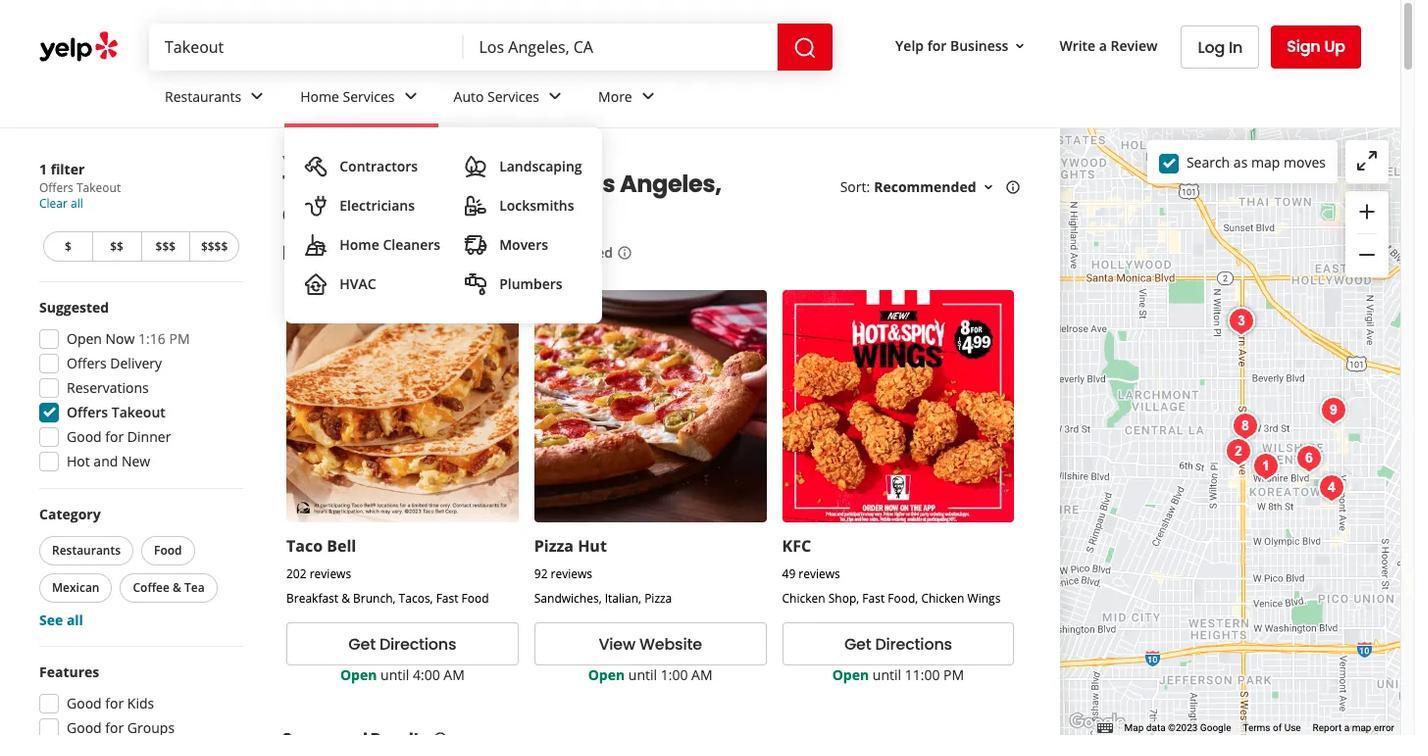 Task type: describe. For each thing, give the bounding box(es) containing it.
$$$
[[156, 238, 176, 255]]

reservations
[[67, 379, 149, 397]]

wings
[[968, 591, 1001, 607]]

recommended
[[874, 178, 977, 197]]

food inside button
[[154, 542, 182, 559]]

view
[[599, 633, 636, 656]]

yelp for yelp for business
[[896, 36, 924, 55]]

open until 4:00 am
[[340, 666, 465, 685]]

now
[[106, 330, 135, 348]]

services for home services
[[343, 87, 395, 106]]

california
[[283, 200, 399, 232]]

0 horizontal spatial pizza
[[534, 536, 574, 557]]

open for taco bell
[[340, 666, 377, 685]]

log in link
[[1182, 26, 1260, 69]]

hvac
[[340, 275, 376, 293]]

restaurants inside business categories element
[[165, 87, 242, 106]]

group containing suggested
[[33, 298, 243, 478]]

a for report
[[1345, 723, 1350, 734]]

11:00
[[905, 666, 940, 685]]

good for dinner
[[67, 428, 171, 446]]

24 chevron down v2 image for restaurants
[[245, 85, 269, 108]]

google image
[[1065, 710, 1130, 736]]

featured takeout options
[[283, 240, 535, 267]]

top 10 best takeout near los angeles, california
[[283, 168, 722, 232]]

$$$$ button
[[190, 232, 239, 262]]

google
[[1201, 723, 1232, 734]]

services for auto services
[[488, 87, 540, 106]]

home cleaners
[[340, 235, 441, 254]]

16 chevron right v2 image
[[316, 153, 331, 169]]

open for pizza hut
[[588, 666, 625, 685]]

write a review link
[[1052, 28, 1166, 63]]

open now 1:16 pm
[[67, 330, 190, 348]]

hot and new
[[67, 452, 150, 471]]

website
[[640, 633, 702, 656]]

map region
[[1040, 39, 1416, 736]]

yelp for yelp link
[[283, 152, 308, 169]]

group containing features
[[33, 663, 243, 736]]

1 vertical spatial restaurants
[[339, 152, 411, 169]]

top
[[283, 168, 326, 201]]

& inside 'coffee & tea' button
[[173, 580, 181, 596]]

mexican
[[52, 580, 100, 596]]

all inside 1 filter offers takeout clear all
[[71, 195, 83, 212]]

Find text field
[[165, 36, 448, 58]]

kfc
[[782, 536, 811, 557]]

contractors
[[340, 157, 418, 176]]

plumbers link
[[456, 265, 590, 304]]

tip's house image
[[1220, 432, 1259, 471]]

brunch,
[[353, 591, 396, 607]]

24 home cleaning v2 image
[[304, 233, 328, 257]]

write a review
[[1060, 36, 1158, 55]]

get directions link for 49
[[782, 623, 1015, 666]]

view website
[[599, 633, 702, 656]]

bell
[[327, 536, 356, 557]]

$ button
[[43, 232, 92, 262]]

kids
[[127, 695, 154, 713]]

the kimbap image
[[1226, 407, 1266, 446]]

1 chicken from the left
[[782, 591, 826, 607]]

business categories element
[[149, 71, 1362, 324]]

food inside taco bell 202 reviews breakfast & brunch, tacos, fast food
[[462, 591, 489, 607]]

for for kids
[[105, 695, 124, 713]]

auto
[[454, 87, 484, 106]]

as
[[1234, 153, 1248, 171]]

gengis khan image
[[1223, 302, 1262, 341]]

$$$ button
[[141, 232, 190, 262]]

review
[[1111, 36, 1158, 55]]

plumbers
[[499, 275, 563, 293]]

taco bell 202 reviews breakfast & brunch, tacos, fast food
[[286, 536, 489, 607]]

log in
[[1198, 36, 1243, 58]]

24 locksmith v2 image
[[464, 194, 488, 218]]

offers delivery
[[67, 354, 162, 373]]

report
[[1313, 723, 1342, 734]]

yelp for business button
[[888, 28, 1036, 63]]

breakfast
[[286, 591, 339, 607]]

auto services
[[454, 87, 540, 106]]

16 chevron down v2 image
[[1013, 38, 1028, 54]]

shop,
[[829, 591, 860, 607]]

business
[[951, 36, 1009, 55]]

offers for offers delivery
[[67, 354, 107, 373]]

24 plumbers v2 image
[[464, 273, 488, 296]]

until for hut
[[629, 666, 657, 685]]

open until 1:00 am
[[588, 666, 713, 685]]

rice chicken image
[[1313, 468, 1352, 508]]

takeout inside group
[[112, 403, 166, 422]]

0 horizontal spatial restaurants link
[[149, 71, 285, 128]]

italian,
[[605, 591, 642, 607]]

recommended button
[[874, 178, 996, 197]]

am for directions
[[444, 666, 465, 685]]

hut
[[578, 536, 607, 557]]

write
[[1060, 36, 1096, 55]]

data
[[1147, 723, 1166, 734]]

offers takeout
[[67, 403, 166, 422]]

clear all link
[[39, 195, 83, 212]]

takeout link
[[442, 152, 491, 169]]

rikas peruvian cuisine image
[[1315, 391, 1354, 430]]

clear
[[39, 195, 68, 212]]

pizza hut link
[[534, 536, 607, 557]]

keyboard shortcuts image
[[1097, 724, 1113, 734]]

abuelita's birria & mexican food image
[[1223, 302, 1262, 341]]

coffee
[[133, 580, 170, 596]]

reviews inside "kfc 49 reviews chicken shop, fast food, chicken wings"
[[799, 566, 841, 583]]

expand map image
[[1356, 149, 1379, 173]]

good for good for dinner
[[67, 428, 102, 446]]

get for 49
[[844, 633, 872, 656]]

24 chevron down v2 image for auto services
[[543, 85, 567, 108]]

in
[[1229, 36, 1243, 58]]

zoom in image
[[1356, 200, 1379, 223]]

10
[[331, 168, 354, 201]]

tacos,
[[399, 591, 433, 607]]

16 info v2 image
[[1005, 180, 1021, 195]]

zoom out image
[[1356, 243, 1379, 267]]

taco bell link
[[286, 536, 356, 557]]

24 chevron down v2 image for more
[[636, 85, 660, 108]]

moves
[[1284, 153, 1326, 171]]

1 filter offers takeout clear all
[[39, 160, 121, 212]]

sandwiches,
[[534, 591, 602, 607]]

movers link
[[456, 226, 590, 265]]

sign
[[1287, 35, 1321, 58]]

yelp link
[[283, 152, 308, 169]]

home services link
[[285, 71, 438, 128]]

group containing category
[[35, 505, 243, 631]]

& inside taco bell 202 reviews breakfast & brunch, tacos, fast food
[[342, 591, 350, 607]]

for for dinner
[[105, 428, 124, 446]]

map data ©2023 google
[[1125, 723, 1232, 734]]

landscaping
[[499, 157, 582, 176]]

sign up link
[[1272, 26, 1362, 69]]



Task type: locate. For each thing, give the bounding box(es) containing it.
a for write
[[1099, 36, 1107, 55]]

hot
[[67, 452, 90, 471]]

Near text field
[[479, 36, 762, 58]]

directions for 49
[[875, 633, 952, 656]]

cleaners
[[383, 235, 441, 254]]

open until 11:00 pm
[[833, 666, 964, 685]]

open left 4:00
[[340, 666, 377, 685]]

none field find
[[165, 36, 448, 58]]

202
[[286, 566, 307, 583]]

terms of use
[[1243, 723, 1301, 734]]

restaurants button
[[39, 537, 133, 566]]

map right as
[[1252, 153, 1280, 171]]

chd mandu la image
[[1290, 439, 1329, 478]]

24 chevron down v2 image right more in the top of the page
[[636, 85, 660, 108]]

get down the shop,
[[844, 633, 872, 656]]

0 horizontal spatial fast
[[436, 591, 459, 607]]

0 horizontal spatial am
[[444, 666, 465, 685]]

features
[[39, 663, 99, 682]]

2 am from the left
[[692, 666, 713, 685]]

restaurants inside button
[[52, 542, 121, 559]]

search as map moves
[[1187, 153, 1326, 171]]

16 info v2 image down 4:00
[[432, 732, 448, 736]]

food up coffee & tea
[[154, 542, 182, 559]]

1 horizontal spatial home
[[340, 235, 379, 254]]

0 vertical spatial food
[[154, 542, 182, 559]]

fast left food,
[[863, 591, 885, 607]]

reviews for view
[[551, 566, 593, 583]]

open for kfc
[[833, 666, 869, 685]]

1 horizontal spatial 24 chevron down v2 image
[[399, 85, 422, 108]]

2 24 chevron down v2 image from the left
[[636, 85, 660, 108]]

reviews up 'sandwiches,'
[[551, 566, 593, 583]]

1
[[39, 160, 47, 179]]

more
[[598, 87, 632, 106]]

error
[[1374, 723, 1395, 734]]

16 info v2 image right the "sponsored"
[[617, 245, 633, 261]]

1 horizontal spatial a
[[1345, 723, 1350, 734]]

reviews for get
[[310, 566, 351, 583]]

1 get directions from the left
[[349, 633, 457, 656]]

pm right 1:16
[[169, 330, 190, 348]]

1 24 chevron down v2 image from the left
[[245, 85, 269, 108]]

options
[[458, 240, 535, 267]]

1 vertical spatial map
[[1352, 723, 1372, 734]]

0 horizontal spatial &
[[173, 580, 181, 596]]

menu containing contractors
[[285, 128, 602, 324]]

1 horizontal spatial restaurants
[[165, 87, 242, 106]]

a right write
[[1099, 36, 1107, 55]]

until left 4:00
[[381, 666, 409, 685]]

0 horizontal spatial services
[[343, 87, 395, 106]]

None search field
[[149, 24, 837, 71]]

0 horizontal spatial a
[[1099, 36, 1107, 55]]

1 horizontal spatial food
[[462, 591, 489, 607]]

for left kids
[[105, 695, 124, 713]]

fast inside "kfc 49 reviews chicken shop, fast food, chicken wings"
[[863, 591, 885, 607]]

get directions for 49
[[844, 633, 952, 656]]

home for home services
[[300, 87, 339, 106]]

0 vertical spatial map
[[1252, 153, 1280, 171]]

0 horizontal spatial chicken
[[782, 591, 826, 607]]

home down california
[[340, 235, 379, 254]]

report a map error
[[1313, 723, 1395, 734]]

get directions for bell
[[349, 633, 457, 656]]

0 horizontal spatial pm
[[169, 330, 190, 348]]

1 good from the top
[[67, 428, 102, 446]]

until for bell
[[381, 666, 409, 685]]

1 vertical spatial for
[[105, 428, 124, 446]]

2 reviews from the left
[[551, 566, 593, 583]]

delivery
[[110, 354, 162, 373]]

2 get directions link from the left
[[782, 623, 1015, 666]]

pm for open until 11:00 pm
[[944, 666, 964, 685]]

good down features
[[67, 695, 102, 713]]

2 directions from the left
[[875, 633, 952, 656]]

takeout
[[442, 152, 491, 169], [415, 168, 511, 201], [76, 180, 121, 196], [374, 240, 454, 267], [112, 403, 166, 422]]

directions for bell
[[380, 633, 457, 656]]

0 horizontal spatial reviews
[[310, 566, 351, 583]]

0 horizontal spatial food
[[154, 542, 182, 559]]

3 until from the left
[[873, 666, 902, 685]]

for for business
[[928, 36, 947, 55]]

map for moves
[[1252, 153, 1280, 171]]

category
[[39, 505, 101, 524]]

0 horizontal spatial get
[[349, 633, 376, 656]]

0 vertical spatial all
[[71, 195, 83, 212]]

pizza right italian,
[[645, 591, 672, 607]]

1:16
[[138, 330, 166, 348]]

24 electrician v2 image
[[304, 194, 328, 218]]

1 horizontal spatial get directions link
[[782, 623, 1015, 666]]

1 horizontal spatial fast
[[863, 591, 885, 607]]

2 vertical spatial restaurants
[[52, 542, 121, 559]]

get down brunch,
[[349, 633, 376, 656]]

1 am from the left
[[444, 666, 465, 685]]

0 horizontal spatial restaurants
[[52, 542, 121, 559]]

$$ button
[[92, 232, 141, 262]]

landscaping link
[[456, 147, 590, 186]]

get directions up open until 4:00 am
[[349, 633, 457, 656]]

2 fast from the left
[[863, 591, 885, 607]]

home services
[[300, 87, 395, 106]]

0 vertical spatial pm
[[169, 330, 190, 348]]

0 horizontal spatial get directions link
[[286, 623, 519, 666]]

1 horizontal spatial pm
[[944, 666, 964, 685]]

1 horizontal spatial until
[[629, 666, 657, 685]]

24 chevron down v2 image
[[245, 85, 269, 108], [399, 85, 422, 108]]

directions up the 11:00
[[875, 633, 952, 656]]

0 horizontal spatial none field
[[165, 36, 448, 58]]

offers for offers takeout
[[67, 403, 108, 422]]

services up contractors link
[[343, 87, 395, 106]]

24 chevron down v2 image inside more link
[[636, 85, 660, 108]]

see all button
[[39, 611, 83, 630]]

2 vertical spatial for
[[105, 695, 124, 713]]

of
[[1273, 723, 1282, 734]]

search image
[[794, 36, 817, 59]]

1 24 chevron down v2 image from the left
[[543, 85, 567, 108]]

16 info v2 image
[[617, 245, 633, 261], [432, 732, 448, 736]]

1 horizontal spatial map
[[1352, 723, 1372, 734]]

get directions up open until 11:00 pm
[[844, 633, 952, 656]]

1 vertical spatial restaurants link
[[339, 152, 411, 169]]

new
[[122, 452, 150, 471]]

24 chevron down v2 image inside auto services 'link'
[[543, 85, 567, 108]]

chicken down 49
[[782, 591, 826, 607]]

1 fast from the left
[[436, 591, 459, 607]]

1 vertical spatial 16 info v2 image
[[432, 732, 448, 736]]

am right '1:00'
[[692, 666, 713, 685]]

none field up more in the top of the page
[[479, 36, 762, 58]]

none field up home services
[[165, 36, 448, 58]]

electricians
[[340, 196, 415, 215]]

1 horizontal spatial pizza
[[645, 591, 672, 607]]

get
[[349, 633, 376, 656], [844, 633, 872, 656]]

1 vertical spatial food
[[462, 591, 489, 607]]

sort:
[[840, 178, 870, 197]]

coffee & tea
[[133, 580, 205, 596]]

1 horizontal spatial directions
[[875, 633, 952, 656]]

none field 'near'
[[479, 36, 762, 58]]

2 24 chevron down v2 image from the left
[[399, 85, 422, 108]]

& left tea at the left bottom of the page
[[173, 580, 181, 596]]

reviews down taco bell link
[[310, 566, 351, 583]]

reviews right 49
[[799, 566, 841, 583]]

0 horizontal spatial home
[[300, 87, 339, 106]]

menu
[[285, 128, 602, 324]]

food right the tacos,
[[462, 591, 489, 607]]

©2023
[[1168, 723, 1198, 734]]

24 chevron down v2 image for home services
[[399, 85, 422, 108]]

1 none field from the left
[[165, 36, 448, 58]]

map for error
[[1352, 723, 1372, 734]]

& left brunch,
[[342, 591, 350, 607]]

until for 49
[[873, 666, 902, 685]]

1 vertical spatial good
[[67, 695, 102, 713]]

map
[[1252, 153, 1280, 171], [1352, 723, 1372, 734]]

cooking mom image
[[1247, 447, 1286, 486]]

16 chevron down v2 image
[[981, 180, 996, 195]]

pm right the 11:00
[[944, 666, 964, 685]]

0 vertical spatial for
[[928, 36, 947, 55]]

0 horizontal spatial directions
[[380, 633, 457, 656]]

1 horizontal spatial get
[[844, 633, 872, 656]]

1 get directions link from the left
[[286, 623, 519, 666]]

open down suggested
[[67, 330, 102, 348]]

group
[[1346, 191, 1389, 278], [33, 298, 243, 478], [35, 505, 243, 631], [33, 663, 243, 736]]

fast right the tacos,
[[436, 591, 459, 607]]

0 vertical spatial pizza
[[534, 536, 574, 557]]

2 chicken from the left
[[921, 591, 965, 607]]

services inside 'link'
[[488, 87, 540, 106]]

home cleaners link
[[296, 226, 448, 265]]

offers up reservations
[[67, 354, 107, 373]]

1 horizontal spatial none field
[[479, 36, 762, 58]]

0 vertical spatial restaurants
[[165, 87, 242, 106]]

1 vertical spatial a
[[1345, 723, 1350, 734]]

0 vertical spatial home
[[300, 87, 339, 106]]

1 horizontal spatial 24 chevron down v2 image
[[636, 85, 660, 108]]

fast
[[436, 591, 459, 607], [863, 591, 885, 607]]

0 vertical spatial a
[[1099, 36, 1107, 55]]

pizza up 92 at left bottom
[[534, 536, 574, 557]]

yelp inside button
[[896, 36, 924, 55]]

24 chevron down v2 image down find "field"
[[245, 85, 269, 108]]

get directions link for bell
[[286, 623, 519, 666]]

1 vertical spatial home
[[340, 235, 379, 254]]

good for good for kids
[[67, 695, 102, 713]]

offers
[[39, 180, 73, 196], [67, 354, 107, 373], [67, 403, 108, 422]]

2 horizontal spatial reviews
[[799, 566, 841, 583]]

0 vertical spatial offers
[[39, 180, 73, 196]]

24 heating cooling v2 image
[[304, 273, 328, 296]]

1 horizontal spatial am
[[692, 666, 713, 685]]

electricians link
[[296, 186, 448, 226]]

until left the 11:00
[[873, 666, 902, 685]]

pm for open now 1:16 pm
[[169, 330, 190, 348]]

see
[[39, 611, 63, 630]]

get directions link down the tacos,
[[286, 623, 519, 666]]

all
[[71, 195, 83, 212], [67, 611, 83, 630]]

1 horizontal spatial yelp
[[896, 36, 924, 55]]

1 directions from the left
[[380, 633, 457, 656]]

movers
[[499, 235, 548, 254]]

restaurants link
[[149, 71, 285, 128], [339, 152, 411, 169]]

get directions link
[[286, 623, 519, 666], [782, 623, 1015, 666]]

24 landscaping v2 image
[[464, 155, 488, 179]]

get directions
[[349, 633, 457, 656], [844, 633, 952, 656]]

restaurants
[[165, 87, 242, 106], [339, 152, 411, 169], [52, 542, 121, 559]]

1 horizontal spatial restaurants link
[[339, 152, 411, 169]]

for left business
[[928, 36, 947, 55]]

2 services from the left
[[488, 87, 540, 106]]

yelp
[[896, 36, 924, 55], [283, 152, 308, 169]]

1 horizontal spatial services
[[488, 87, 540, 106]]

up
[[1325, 35, 1346, 58]]

0 vertical spatial yelp
[[896, 36, 924, 55]]

$$
[[110, 238, 124, 255]]

49
[[782, 566, 796, 583]]

1 reviews from the left
[[310, 566, 351, 583]]

1 vertical spatial yelp
[[283, 152, 308, 169]]

a right report
[[1345, 723, 1350, 734]]

angeles,
[[620, 168, 722, 201]]

0 horizontal spatial 24 chevron down v2 image
[[245, 85, 269, 108]]

2 get from the left
[[844, 633, 872, 656]]

for inside button
[[928, 36, 947, 55]]

search
[[1187, 153, 1230, 171]]

for down "offers takeout"
[[105, 428, 124, 446]]

menu inside business categories element
[[285, 128, 602, 324]]

tea
[[184, 580, 205, 596]]

yelp for business
[[896, 36, 1009, 55]]

92
[[534, 566, 548, 583]]

all right see
[[67, 611, 83, 630]]

open inside group
[[67, 330, 102, 348]]

2 good from the top
[[67, 695, 102, 713]]

get for bell
[[349, 633, 376, 656]]

2 horizontal spatial restaurants
[[339, 152, 411, 169]]

open down view
[[588, 666, 625, 685]]

all right clear
[[71, 195, 83, 212]]

home
[[300, 87, 339, 106], [340, 235, 379, 254]]

0 horizontal spatial yelp
[[283, 152, 308, 169]]

offers down reservations
[[67, 403, 108, 422]]

food
[[154, 542, 182, 559], [462, 591, 489, 607]]

terms
[[1243, 723, 1271, 734]]

sign up
[[1287, 35, 1346, 58]]

0 horizontal spatial 16 info v2 image
[[432, 732, 448, 736]]

reviews inside taco bell 202 reviews breakfast & brunch, tacos, fast food
[[310, 566, 351, 583]]

takeout inside 1 filter offers takeout clear all
[[76, 180, 121, 196]]

mexican button
[[39, 574, 112, 603]]

0 horizontal spatial until
[[381, 666, 409, 685]]

home down find "field"
[[300, 87, 339, 106]]

home inside menu
[[340, 235, 379, 254]]

0 horizontal spatial 24 chevron down v2 image
[[543, 85, 567, 108]]

map
[[1125, 723, 1144, 734]]

1 vertical spatial pm
[[944, 666, 964, 685]]

$
[[65, 238, 71, 255]]

3 reviews from the left
[[799, 566, 841, 583]]

get directions link down food,
[[782, 623, 1015, 666]]

1 vertical spatial offers
[[67, 354, 107, 373]]

chicken right food,
[[921, 591, 965, 607]]

&
[[173, 580, 181, 596], [342, 591, 350, 607]]

until left '1:00'
[[629, 666, 657, 685]]

0 vertical spatial good
[[67, 428, 102, 446]]

0 vertical spatial 16 info v2 image
[[617, 245, 633, 261]]

1 services from the left
[[343, 87, 395, 106]]

24 chevron down v2 image left auto
[[399, 85, 422, 108]]

terms of use link
[[1243, 723, 1301, 734]]

reviews inside pizza hut 92 reviews sandwiches, italian, pizza
[[551, 566, 593, 583]]

open left the 11:00
[[833, 666, 869, 685]]

filter
[[51, 160, 85, 179]]

sponsored
[[542, 244, 613, 262]]

yelp left 16 chevron right v2 image
[[283, 152, 308, 169]]

None field
[[165, 36, 448, 58], [479, 36, 762, 58]]

map left error
[[1352, 723, 1372, 734]]

1 vertical spatial pizza
[[645, 591, 672, 607]]

am
[[444, 666, 465, 685], [692, 666, 713, 685]]

2 none field from the left
[[479, 36, 762, 58]]

auto services link
[[438, 71, 583, 128]]

use
[[1285, 723, 1301, 734]]

log
[[1198, 36, 1225, 58]]

0 vertical spatial restaurants link
[[149, 71, 285, 128]]

1 horizontal spatial 16 info v2 image
[[617, 245, 633, 261]]

24 chevron down v2 image right auto services
[[543, 85, 567, 108]]

yelp left business
[[896, 36, 924, 55]]

reviews
[[310, 566, 351, 583], [551, 566, 593, 583], [799, 566, 841, 583]]

fast inside taco bell 202 reviews breakfast & brunch, tacos, fast food
[[436, 591, 459, 607]]

locksmiths
[[499, 196, 574, 215]]

1 get from the left
[[349, 633, 376, 656]]

24 chevron down v2 image
[[543, 85, 567, 108], [636, 85, 660, 108]]

24 contractor v2 image
[[304, 155, 328, 179]]

am right 4:00
[[444, 666, 465, 685]]

2 vertical spatial offers
[[67, 403, 108, 422]]

2 horizontal spatial until
[[873, 666, 902, 685]]

24 chevron down v2 image inside home services link
[[399, 85, 422, 108]]

offers down "filter" on the top of the page
[[39, 180, 73, 196]]

home for home cleaners
[[340, 235, 379, 254]]

2 until from the left
[[629, 666, 657, 685]]

los
[[577, 168, 615, 201]]

takeout inside top 10 best takeout near los angeles, california
[[415, 168, 511, 201]]

featured
[[283, 240, 371, 267]]

good up hot
[[67, 428, 102, 446]]

services right auto
[[488, 87, 540, 106]]

directions up 4:00
[[380, 633, 457, 656]]

1 horizontal spatial get directions
[[844, 633, 952, 656]]

1 vertical spatial all
[[67, 611, 83, 630]]

offers inside 1 filter offers takeout clear all
[[39, 180, 73, 196]]

$$$$
[[201, 238, 228, 255]]

all inside group
[[67, 611, 83, 630]]

0 horizontal spatial map
[[1252, 153, 1280, 171]]

0 horizontal spatial get directions
[[349, 633, 457, 656]]

1 horizontal spatial reviews
[[551, 566, 593, 583]]

kfc link
[[782, 536, 811, 557]]

1 horizontal spatial &
[[342, 591, 350, 607]]

see all
[[39, 611, 83, 630]]

am for website
[[692, 666, 713, 685]]

24 moving v2 image
[[464, 233, 488, 257]]

pm
[[169, 330, 190, 348], [944, 666, 964, 685]]

1 horizontal spatial chicken
[[921, 591, 965, 607]]

1 until from the left
[[381, 666, 409, 685]]

2 get directions from the left
[[844, 633, 952, 656]]



Task type: vqa. For each thing, say whether or not it's contained in the screenshot.


